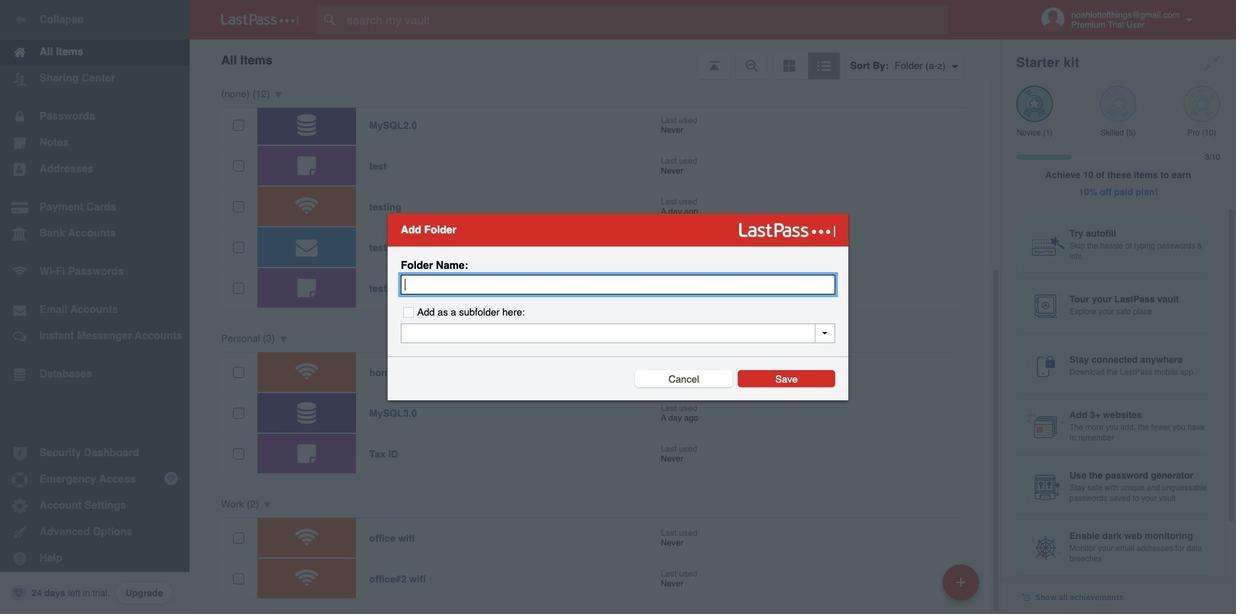 Task type: locate. For each thing, give the bounding box(es) containing it.
new item navigation
[[938, 561, 987, 615]]

new item image
[[956, 578, 966, 587]]

lastpass image
[[221, 14, 299, 26]]

None text field
[[401, 275, 835, 295]]

Search search field
[[317, 5, 973, 34]]

dialog
[[388, 214, 848, 401]]

vault options navigation
[[190, 39, 1000, 79]]

main navigation navigation
[[0, 0, 190, 615]]



Task type: vqa. For each thing, say whether or not it's contained in the screenshot.
New item navigation
yes



Task type: describe. For each thing, give the bounding box(es) containing it.
search my vault text field
[[317, 5, 973, 34]]



